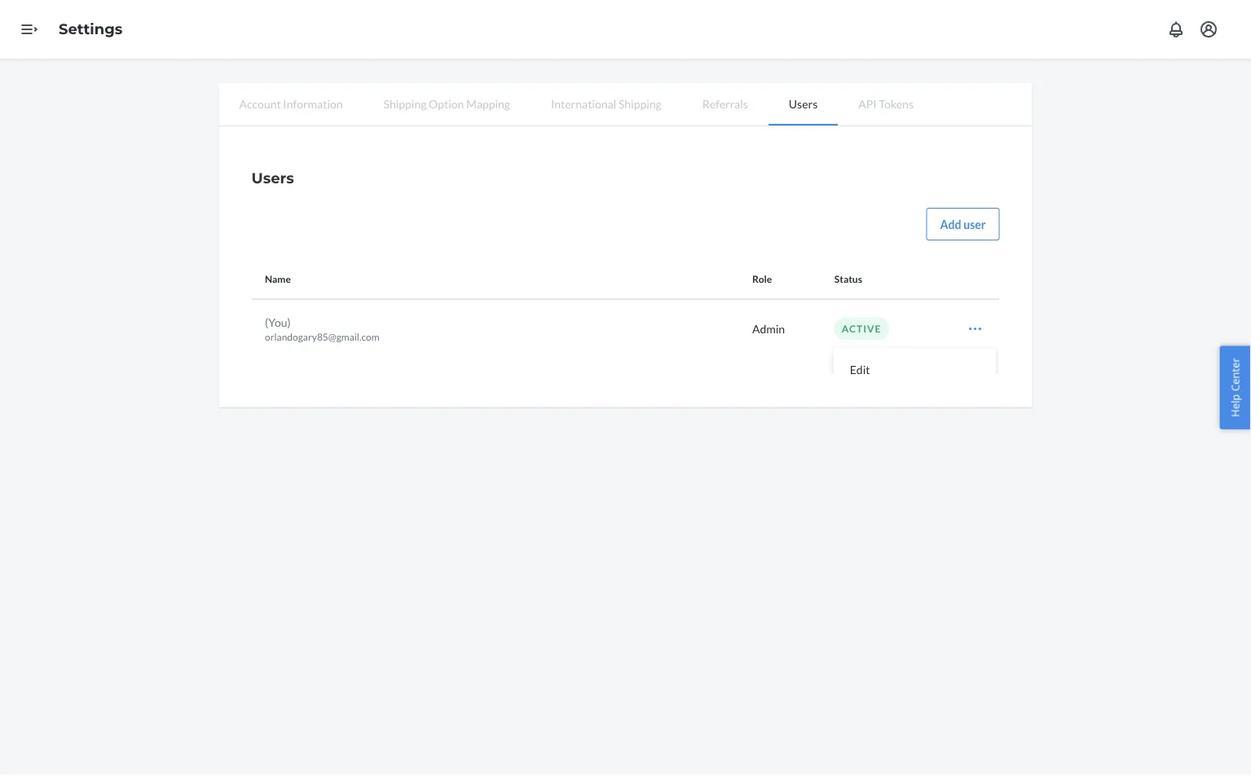 Task type: describe. For each thing, give the bounding box(es) containing it.
account
[[239, 97, 281, 110]]

settings
[[59, 20, 123, 38]]

add user
[[941, 217, 986, 231]]

referrals tab
[[682, 83, 769, 124]]

help
[[1228, 394, 1243, 417]]

(you)
[[265, 315, 290, 329]]

add user button
[[927, 208, 1000, 241]]

shipping option mapping
[[384, 97, 510, 110]]

orlandogary85@gmail.com
[[265, 331, 379, 343]]

account information
[[239, 97, 343, 110]]

referrals
[[703, 97, 748, 110]]

open navigation image
[[20, 20, 39, 39]]

name
[[265, 273, 291, 285]]

add
[[941, 217, 962, 231]]

shipping option mapping tab
[[363, 83, 531, 124]]

edit button
[[837, 352, 993, 387]]

open notifications image
[[1167, 20, 1186, 39]]

users tab
[[769, 83, 838, 126]]

api tokens tab
[[838, 83, 934, 124]]

admin
[[752, 322, 785, 336]]

role
[[752, 273, 772, 285]]

status
[[834, 273, 862, 285]]

users inside tab
[[789, 97, 818, 110]]

international shipping
[[551, 97, 662, 110]]



Task type: vqa. For each thing, say whether or not it's contained in the screenshot.
"help"
yes



Task type: locate. For each thing, give the bounding box(es) containing it.
(you) orlandogary85@gmail.com
[[265, 315, 379, 343]]

tab list
[[219, 83, 1033, 126]]

center
[[1228, 358, 1243, 392]]

settings link
[[59, 20, 123, 38]]

2 shipping from the left
[[619, 97, 662, 110]]

1 vertical spatial users
[[252, 169, 294, 187]]

help center button
[[1220, 346, 1252, 430]]

help center
[[1228, 358, 1243, 417]]

1 horizontal spatial shipping
[[619, 97, 662, 110]]

api tokens
[[859, 97, 914, 110]]

0 horizontal spatial shipping
[[384, 97, 427, 110]]

international
[[551, 97, 617, 110]]

information
[[283, 97, 343, 110]]

users left api
[[789, 97, 818, 110]]

0 vertical spatial users
[[789, 97, 818, 110]]

option
[[429, 97, 464, 110]]

shipping
[[384, 97, 427, 110], [619, 97, 662, 110]]

tab list containing account information
[[219, 83, 1033, 126]]

open account menu image
[[1199, 20, 1219, 39]]

shipping right international
[[619, 97, 662, 110]]

api
[[859, 97, 877, 110]]

edit button
[[834, 313, 997, 390]]

1 horizontal spatial users
[[789, 97, 818, 110]]

users
[[789, 97, 818, 110], [252, 169, 294, 187]]

tokens
[[879, 97, 914, 110]]

shipping left option
[[384, 97, 427, 110]]

mapping
[[466, 97, 510, 110]]

international shipping tab
[[531, 83, 682, 124]]

1 shipping from the left
[[384, 97, 427, 110]]

user
[[964, 217, 986, 231]]

edit
[[850, 362, 870, 376]]

account information tab
[[219, 83, 363, 124]]

active
[[842, 323, 881, 335]]

0 horizontal spatial users
[[252, 169, 294, 187]]

users down 'account'
[[252, 169, 294, 187]]



